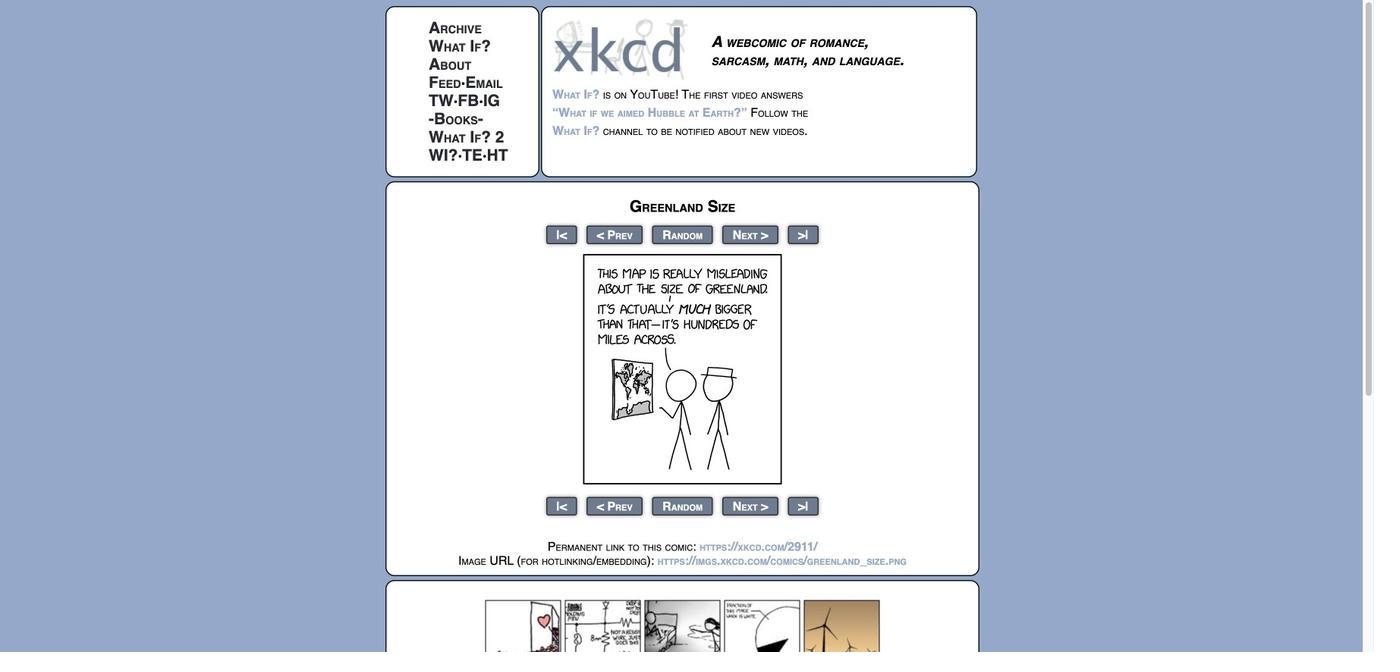 Task type: locate. For each thing, give the bounding box(es) containing it.
xkcd.com logo image
[[553, 17, 693, 80]]



Task type: describe. For each thing, give the bounding box(es) containing it.
greenland size image
[[583, 254, 782, 485]]

selected comics image
[[485, 601, 880, 653]]



